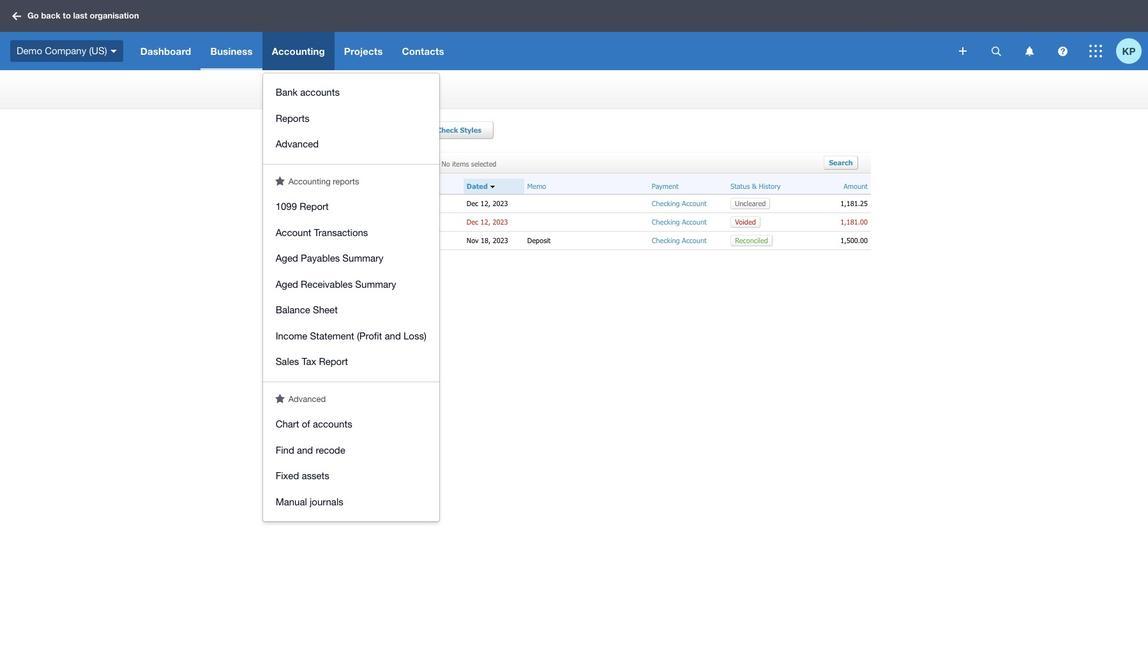 Task type: locate. For each thing, give the bounding box(es) containing it.
advanced down spend
[[276, 139, 319, 149]]

1 vertical spatial checking account
[[652, 218, 707, 226]]

1099 report
[[276, 201, 329, 212]]

bank accounts
[[276, 87, 340, 98]]

1099 report link
[[263, 194, 439, 220]]

aged for aged payables summary
[[276, 253, 298, 264]]

report right tax
[[319, 356, 348, 367]]

2 checking account from the top
[[652, 218, 707, 226]]

0 vertical spatial dec
[[467, 199, 478, 208]]

advanced group
[[263, 405, 439, 522]]

checking account link for reconciled
[[652, 236, 707, 245]]

checking account link
[[652, 199, 707, 208], [652, 218, 707, 226], [652, 236, 707, 245]]

accounting for accounting reports
[[288, 177, 331, 186]]

svg image inside "demo company (us)" popup button
[[110, 50, 117, 53]]

dated link
[[467, 182, 488, 191]]

account transactions link
[[263, 220, 439, 246]]

dec 12, 2023 up nov 18, 2023
[[467, 218, 508, 226]]

checking for reconciled
[[652, 236, 680, 245]]

3 checking account link from the top
[[652, 236, 707, 245]]

2 vertical spatial checking
[[652, 236, 680, 245]]

0 vertical spatial and
[[385, 330, 401, 341]]

carlton functions
[[338, 236, 392, 245]]

summary down carlton functions
[[342, 253, 383, 264]]

0 vertical spatial accounts
[[300, 87, 340, 98]]

0 vertical spatial 2023
[[493, 199, 508, 208]]

status & history link
[[730, 182, 781, 191]]

manual
[[276, 496, 307, 507]]

balance sheet
[[276, 305, 338, 315]]

accounting inside accounting popup button
[[272, 45, 325, 57]]

group
[[263, 73, 439, 164]]

2 2023 from the top
[[493, 218, 508, 226]]

reports
[[333, 177, 359, 186]]

0 vertical spatial dec 12, 2023
[[467, 199, 508, 208]]

0 vertical spatial 12,
[[481, 199, 490, 208]]

0 horizontal spatial and
[[297, 445, 313, 456]]

svg image
[[12, 12, 21, 20], [1089, 45, 1102, 57], [959, 47, 967, 55]]

1 12, from the top
[[481, 199, 490, 208]]

dec up nov
[[467, 218, 478, 226]]

of
[[302, 419, 310, 430]]

0 vertical spatial checking
[[652, 199, 680, 208]]

sales
[[276, 356, 299, 367]]

checking account for reconciled
[[652, 236, 707, 245]]

1 vertical spatial to
[[351, 182, 357, 190]]

to
[[63, 10, 71, 21], [351, 182, 357, 190]]

list box containing bank accounts
[[263, 73, 439, 522]]

account inside the reports group
[[276, 227, 311, 238]]

payables
[[301, 253, 340, 264]]

2 checking account link from the top
[[652, 218, 707, 226]]

go
[[27, 10, 39, 21]]

banner
[[0, 0, 1148, 522]]

and left loss)
[[385, 330, 401, 341]]

account for voided
[[682, 218, 707, 226]]

1 vertical spatial summary
[[355, 279, 396, 290]]

accounts up recode
[[313, 419, 352, 430]]

0 vertical spatial aged
[[276, 253, 298, 264]]

aged down 1234
[[276, 253, 298, 264]]

None checkbox
[[280, 182, 289, 191]]

money
[[313, 126, 337, 134]]

go back to last organisation
[[27, 10, 139, 21]]

aged
[[276, 253, 298, 264], [276, 279, 298, 290]]

2 12, from the top
[[481, 218, 490, 226]]

last
[[73, 10, 87, 21]]

advanced
[[276, 139, 319, 149], [288, 394, 326, 404]]

demo company (us)
[[17, 45, 107, 56]]

transactions
[[314, 227, 368, 238]]

summary down aged payables summary link
[[355, 279, 396, 290]]

1236
[[296, 199, 312, 208]]

1 checking from the top
[[652, 199, 680, 208]]

1 vertical spatial accounting
[[288, 177, 331, 186]]

summary
[[342, 253, 383, 264], [355, 279, 396, 290]]

dec 12, 2023 for 1236
[[467, 199, 508, 208]]

report
[[300, 201, 329, 212], [319, 356, 348, 367]]

1 aged from the top
[[276, 253, 298, 264]]

3 2023 from the top
[[493, 236, 508, 245]]

3 checking account from the top
[[652, 236, 707, 245]]

to left last
[[63, 10, 71, 21]]

manual journals link
[[263, 489, 439, 515]]

income statement (profit and loss) link
[[263, 323, 439, 349]]

1 vertical spatial 12,
[[481, 218, 490, 226]]

pdf
[[314, 159, 328, 167]]

banner containing kp
[[0, 0, 1148, 522]]

12,
[[481, 199, 490, 208], [481, 218, 490, 226]]

reports
[[276, 113, 309, 124]]

accounting down 'print pdf' link
[[288, 177, 331, 186]]

0 vertical spatial checking account link
[[652, 199, 707, 208]]

1 vertical spatial dec
[[467, 218, 478, 226]]

12, for 1235
[[481, 218, 490, 226]]

1 dec 12, 2023 from the top
[[467, 199, 508, 208]]

2 vertical spatial 2023
[[493, 236, 508, 245]]

1 dec from the top
[[467, 199, 478, 208]]

0 vertical spatial summary
[[342, 253, 383, 264]]

0 vertical spatial advanced
[[276, 139, 319, 149]]

1 checking account from the top
[[652, 199, 707, 208]]

income statement (profit and loss)
[[276, 330, 426, 341]]

group containing bank accounts
[[263, 73, 439, 164]]

accounting up bank accounts
[[272, 45, 325, 57]]

1 checking account link from the top
[[652, 199, 707, 208]]

1 vertical spatial advanced
[[288, 394, 326, 404]]

18,
[[481, 236, 491, 245]]

dec down the dated link
[[467, 199, 478, 208]]

1 vertical spatial accounts
[[313, 419, 352, 430]]

(profit
[[357, 330, 382, 341]]

favourites image
[[275, 394, 285, 403]]

pay to
[[338, 182, 357, 190]]

svg image
[[991, 46, 1001, 56], [1025, 46, 1033, 56], [1058, 46, 1067, 56], [110, 50, 117, 53]]

accounts right bank
[[300, 87, 340, 98]]

to right 'pay'
[[351, 182, 357, 190]]

2023 for properties
[[493, 218, 508, 226]]

print pdf
[[294, 159, 328, 167]]

svg image inside 'go back to last organisation' link
[[12, 12, 21, 20]]

0 vertical spatial accounting
[[272, 45, 325, 57]]

0 vertical spatial to
[[63, 10, 71, 21]]

amount
[[844, 182, 868, 190]]

account
[[682, 199, 707, 208], [682, 218, 707, 226], [276, 227, 311, 238], [682, 236, 707, 245]]

1 vertical spatial checking account link
[[652, 218, 707, 226]]

2 vertical spatial checking account link
[[652, 236, 707, 245]]

void link
[[350, 156, 385, 172]]

payment link
[[652, 182, 679, 191]]

1 vertical spatial 2023
[[493, 218, 508, 226]]

aged inside aged payables summary link
[[276, 253, 298, 264]]

dec 12, 2023 down the dated link
[[467, 199, 508, 208]]

print pdf link
[[288, 156, 340, 172]]

payment
[[652, 182, 679, 190]]

12, down the dated link
[[481, 199, 490, 208]]

1 vertical spatial and
[[297, 445, 313, 456]]

1 vertical spatial aged
[[276, 279, 298, 290]]

1 vertical spatial checking
[[652, 218, 680, 226]]

2 dec 12, 2023 from the top
[[467, 218, 508, 226]]

2 checking from the top
[[652, 218, 680, 226]]

voided
[[735, 218, 756, 226]]

advanced up of at the bottom of page
[[288, 394, 326, 404]]

sales tax report
[[276, 356, 348, 367]]

and right the find
[[297, 445, 313, 456]]

12, up 18,
[[481, 218, 490, 226]]

checking account for uncleared
[[652, 199, 707, 208]]

accounting reports
[[288, 177, 359, 186]]

list box
[[263, 73, 439, 522]]

go back to last organisation link
[[8, 5, 147, 27]]

1 vertical spatial dec 12, 2023
[[467, 218, 508, 226]]

2 dec from the top
[[467, 218, 478, 226]]

find
[[276, 445, 294, 456]]

1,500.00
[[840, 236, 868, 245]]

assets
[[302, 471, 329, 481]]

willow properties link
[[338, 218, 391, 226]]

status & history
[[730, 182, 781, 190]]

and
[[385, 330, 401, 341], [297, 445, 313, 456]]

balance
[[276, 305, 310, 315]]

favourites image
[[275, 176, 285, 185]]

3 checking from the top
[[652, 236, 680, 245]]

list box inside banner
[[263, 73, 439, 522]]

selected
[[471, 160, 496, 168]]

uncleared link
[[730, 198, 770, 210]]

accounting button
[[262, 32, 334, 70]]

1 2023 from the top
[[493, 199, 508, 208]]

None checkbox
[[280, 200, 289, 208], [280, 237, 289, 245], [280, 200, 289, 208], [280, 237, 289, 245]]

aged inside aged receivables summary link
[[276, 279, 298, 290]]

dec 12, 2023
[[467, 199, 508, 208], [467, 218, 508, 226]]

0 vertical spatial checking account
[[652, 199, 707, 208]]

uncleared
[[735, 199, 766, 208]]

1 horizontal spatial and
[[385, 330, 401, 341]]

aged up balance
[[276, 279, 298, 290]]

1235
[[296, 218, 312, 226]]

bank
[[276, 87, 298, 98]]

2 aged from the top
[[276, 279, 298, 290]]

0 horizontal spatial to
[[63, 10, 71, 21]]

manual journals
[[276, 496, 343, 507]]

chart
[[276, 419, 299, 430]]

journals
[[310, 496, 343, 507]]

amount link
[[844, 182, 868, 191]]

2 vertical spatial checking account
[[652, 236, 707, 245]]

projects button
[[334, 32, 392, 70]]

report up the '1235'
[[300, 201, 329, 212]]

2023
[[493, 199, 508, 208], [493, 218, 508, 226], [493, 236, 508, 245]]

tax
[[302, 356, 316, 367]]

0 horizontal spatial svg image
[[12, 12, 21, 20]]

organisation
[[90, 10, 139, 21]]



Task type: vqa. For each thing, say whether or not it's contained in the screenshot.
the middle Toggle image
no



Task type: describe. For each thing, give the bounding box(es) containing it.
reconciled link
[[730, 235, 773, 247]]

search
[[829, 158, 853, 167]]

2 horizontal spatial svg image
[[1089, 45, 1102, 57]]

edit check styles link
[[409, 121, 494, 139]]

edit check styles
[[421, 126, 481, 134]]

checking account link for uncleared
[[652, 199, 707, 208]]

memo link
[[527, 182, 546, 191]]

kp
[[1122, 45, 1136, 57]]

and inside "income statement (profit and loss)" link
[[385, 330, 401, 341]]

delete link
[[394, 156, 436, 172]]

0 vertical spatial report
[[300, 201, 329, 212]]

fixed
[[276, 471, 299, 481]]

spend money
[[289, 126, 337, 134]]

check # link
[[296, 182, 322, 191]]

1,181.25
[[840, 199, 868, 208]]

pay
[[338, 182, 349, 190]]

accounting for accounting
[[272, 45, 325, 57]]

2023 for functions
[[493, 236, 508, 245]]

pay to link
[[338, 182, 357, 191]]

company
[[45, 45, 86, 56]]

check
[[437, 126, 458, 134]]

bulk selection is not available for voided checks. image
[[280, 218, 289, 227]]

receivables
[[301, 279, 353, 290]]

checking account for voided
[[652, 218, 707, 226]]

1099
[[276, 201, 297, 212]]

chart of accounts link
[[263, 412, 439, 438]]

&
[[752, 182, 757, 190]]

checking for voided
[[652, 218, 680, 226]]

fixed assets
[[276, 471, 329, 481]]

demo company (us) button
[[0, 32, 131, 70]]

spend money link
[[277, 121, 349, 139]]

voided link
[[730, 217, 760, 228]]

willow properties
[[338, 218, 391, 226]]

kp button
[[1116, 32, 1148, 70]]

accounts inside advanced group
[[313, 419, 352, 430]]

checking account link for voided
[[652, 218, 707, 226]]

sales tax report link
[[263, 349, 439, 375]]

edit
[[421, 126, 435, 134]]

demo
[[17, 45, 42, 56]]

1234
[[296, 236, 312, 245]]

dec for 1235
[[467, 218, 478, 226]]

items
[[452, 160, 469, 168]]

12, for 1236
[[481, 199, 490, 208]]

business button
[[201, 32, 262, 70]]

advanced link
[[263, 132, 439, 157]]

dashboard link
[[131, 32, 201, 70]]

fixed assets link
[[263, 464, 439, 489]]

balance sheet link
[[263, 298, 439, 323]]

account transactions
[[276, 227, 368, 238]]

find and recode
[[276, 445, 345, 456]]

1 horizontal spatial svg image
[[959, 47, 967, 55]]

account for uncleared
[[682, 199, 707, 208]]

functions
[[362, 236, 392, 245]]

summary for aged payables summary
[[342, 253, 383, 264]]

reconciled
[[735, 236, 768, 245]]

advanced inside group
[[276, 139, 319, 149]]

and inside the find and recode link
[[297, 445, 313, 456]]

(us)
[[89, 45, 107, 56]]

summary for aged receivables summary
[[355, 279, 396, 290]]

nov 18, 2023
[[467, 236, 508, 245]]

checks
[[277, 85, 332, 103]]

find and recode link
[[263, 438, 439, 464]]

aged payables summary link
[[263, 246, 439, 272]]

search link
[[824, 156, 858, 170]]

checking for uncleared
[[652, 199, 680, 208]]

account for reconciled
[[682, 236, 707, 245]]

properties
[[360, 218, 391, 226]]

reports link
[[263, 106, 439, 132]]

chart of accounts
[[276, 419, 352, 430]]

1 horizontal spatial to
[[351, 182, 357, 190]]

bank accounts link
[[263, 80, 439, 106]]

reports group
[[263, 188, 439, 382]]

dated
[[467, 182, 488, 190]]

projects
[[344, 45, 383, 57]]

deposit
[[527, 236, 551, 245]]

no items selected
[[441, 160, 496, 168]]

1 vertical spatial report
[[319, 356, 348, 367]]

aged for aged receivables summary
[[276, 279, 298, 290]]

sheet
[[313, 305, 338, 315]]

nov
[[467, 236, 479, 245]]

1,181.00
[[840, 218, 868, 226]]

carlton functions link
[[338, 236, 392, 245]]

carlton
[[338, 236, 360, 245]]

to inside banner
[[63, 10, 71, 21]]

income
[[276, 330, 307, 341]]

dec for 1236
[[467, 199, 478, 208]]

delete
[[401, 159, 424, 167]]

history
[[759, 182, 781, 190]]

check #
[[296, 182, 322, 190]]

dec 12, 2023 for 1235
[[467, 218, 508, 226]]

status
[[730, 182, 750, 190]]

dashboard
[[140, 45, 191, 57]]



